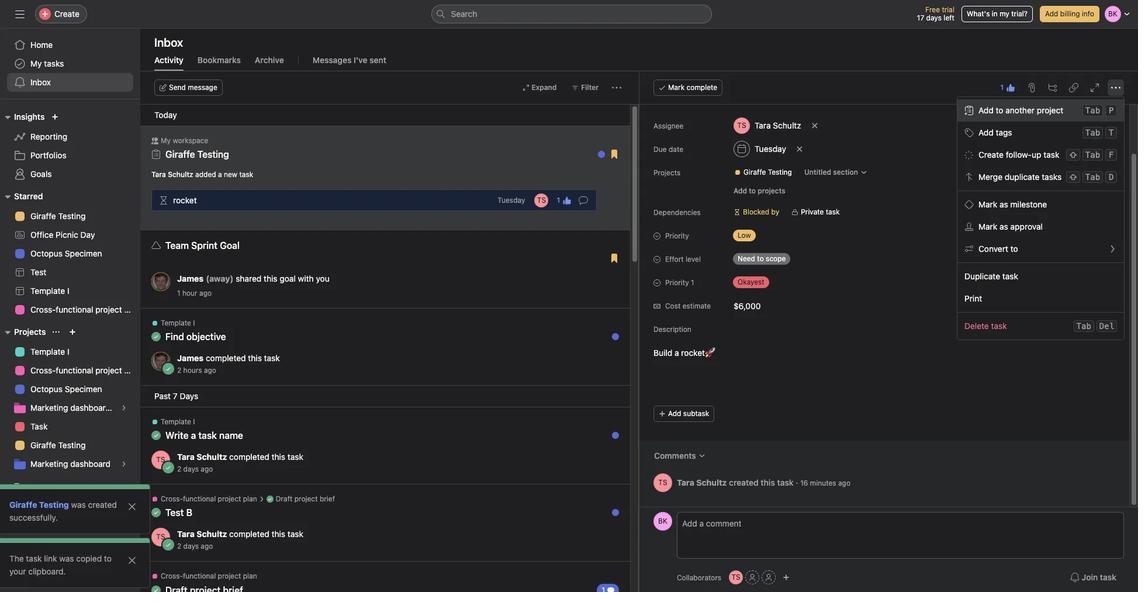 Task type: locate. For each thing, give the bounding box(es) containing it.
join task button
[[1063, 567, 1125, 588]]

new image
[[52, 113, 59, 120]]

1 vertical spatial a
[[675, 348, 679, 358]]

giraffe testing up projects
[[744, 168, 792, 177]]

search
[[451, 9, 477, 19]]

template inside 'starred' element
[[30, 286, 65, 296]]

tab left del
[[1077, 322, 1092, 331]]

tara schultz link inside rocket dialog
[[677, 478, 727, 487]]

2 octopus specimen link from the top
[[7, 380, 133, 399]]

specimen inside 'starred' element
[[65, 249, 102, 258]]

0 vertical spatial 2
[[177, 366, 181, 375]]

main content containing tara schultz
[[640, 51, 1130, 507]]

0 horizontal spatial created
[[88, 500, 117, 510]]

octopus specimen link up marketing dashboards
[[7, 380, 133, 399]]

1 vertical spatial priority
[[666, 278, 689, 287]]

marketing down task
[[30, 459, 68, 469]]

0 vertical spatial octopus
[[30, 249, 63, 258]]

1 vertical spatial as
[[1000, 222, 1009, 232]]

7 days
[[173, 391, 198, 401]]

team inside dropdown button
[[14, 481, 35, 491]]

octopus specimen up marketing dashboards link
[[30, 384, 102, 394]]

0 horizontal spatial tasks
[[44, 58, 64, 68]]

add up blocked
[[734, 187, 747, 195]]

as left the approval
[[1000, 222, 1009, 232]]

1 vertical spatial created
[[88, 500, 117, 510]]

template i inside projects element
[[30, 347, 69, 357]]

1 ⇧ from the top
[[1070, 150, 1078, 160]]

projects down due date
[[654, 168, 681, 177]]

remove from bookmarks image
[[588, 140, 597, 149]]

1 horizontal spatial a
[[218, 170, 222, 179]]

1 vertical spatial mark
[[979, 199, 998, 209]]

0 vertical spatial ja
[[157, 277, 165, 286]]

tara schultz completed this task 2 days ago for write a task name
[[177, 452, 304, 474]]

workspace up successfully.
[[44, 501, 85, 511]]

tab for delete task
[[1077, 322, 1092, 331]]

a right write in the bottom of the page
[[191, 430, 196, 441]]

1 horizontal spatial created
[[729, 478, 759, 487]]

1 left hour
[[177, 289, 180, 298]]

0 vertical spatial marketing
[[30, 403, 68, 413]]

cross-functional project plan link
[[7, 301, 140, 319], [7, 361, 140, 380]]

my down today
[[161, 136, 171, 145]]

0 vertical spatial cross-functional project plan link
[[7, 301, 140, 319]]

giraffe inside 'starred' element
[[30, 211, 56, 221]]

tara schultz completed this task 2 days ago for test b
[[177, 529, 304, 551]]

plan inside 'starred' element
[[124, 305, 140, 315]]

invite button
[[11, 567, 62, 588]]

rocket
[[173, 195, 197, 205]]

specimen
[[65, 249, 102, 258], [65, 384, 102, 394]]

1 horizontal spatial workspace
[[173, 136, 208, 145]]

giraffe testing down task link
[[30, 440, 86, 450]]

1 vertical spatial my workspace
[[30, 501, 85, 511]]

duplicate
[[965, 271, 1001, 281]]

1 horizontal spatial tasks
[[1042, 172, 1062, 182]]

2 priority from the top
[[666, 278, 689, 287]]

template i link
[[7, 282, 133, 301], [7, 343, 133, 361]]

0 vertical spatial mark
[[668, 83, 685, 92]]

1 button left 0 comments image
[[553, 192, 575, 208]]

2 down write in the bottom of the page
[[177, 465, 181, 474]]

2 octopus from the top
[[30, 384, 63, 394]]

octopus down office
[[30, 249, 63, 258]]

my workspace up successfully.
[[30, 501, 85, 511]]

0 vertical spatial ⇧
[[1070, 150, 1078, 160]]

template i down show options, current sort, top icon
[[30, 347, 69, 357]]

octopus specimen down picnic
[[30, 249, 102, 258]]

mark inside button
[[668, 83, 685, 92]]

another
[[1006, 105, 1035, 115]]

this inside james completed this task 2 hours ago
[[248, 353, 262, 363]]

add for add subtask
[[668, 409, 682, 418]]

create for create
[[54, 9, 80, 19]]

giraffe testing link up successfully.
[[9, 500, 69, 510]]

template i link down new project or portfolio image
[[7, 343, 133, 361]]

2 left hours on the bottom left of the page
[[177, 366, 181, 375]]

to inside popup button
[[758, 254, 764, 263]]

milestone
[[1011, 199, 1047, 209]]

tab left t
[[1086, 128, 1101, 137]]

marketing inside marketing dashboards link
[[30, 403, 68, 413]]

cross-functional project plan link up new project or portfolio image
[[7, 301, 140, 319]]

octopus for cross-
[[30, 384, 63, 394]]

0 vertical spatial tara schultz completed this task 2 days ago
[[177, 452, 304, 474]]

james
[[177, 274, 204, 284], [177, 353, 204, 363]]

write a task name
[[166, 430, 243, 441]]

2 specimen from the top
[[65, 384, 102, 394]]

my up successfully.
[[30, 501, 42, 511]]

as for milestone
[[1000, 199, 1009, 209]]

giraffe inside projects element
[[30, 440, 56, 450]]

testing down task link
[[58, 440, 86, 450]]

2 horizontal spatial a
[[675, 348, 679, 358]]

the
[[9, 554, 24, 564]]

rocket🚀
[[682, 348, 716, 358]]

mark up convert
[[979, 222, 998, 232]]

archive notification image
[[606, 498, 616, 508], [606, 575, 616, 585]]

0 vertical spatial archive notification image
[[606, 498, 616, 508]]

i up find objective
[[193, 319, 195, 327]]

invite
[[33, 572, 54, 582]]

d
[[1109, 173, 1114, 182]]

specimen inside projects element
[[65, 384, 102, 394]]

project inside projects element
[[95, 366, 122, 375]]

i up write a task name
[[193, 418, 195, 426]]

2 ja button from the top
[[151, 352, 170, 371]]

priority down dependencies
[[666, 232, 689, 240]]

today
[[154, 110, 177, 120]]

my workspace
[[161, 136, 208, 145], [30, 501, 85, 511]]

giraffe testing
[[166, 149, 229, 160], [744, 168, 792, 177], [30, 211, 86, 221], [30, 440, 86, 450], [9, 500, 69, 510]]

0 horizontal spatial projects
[[14, 327, 46, 337]]

2 inside james completed this task 2 hours ago
[[177, 366, 181, 375]]

message
[[188, 83, 217, 92]]

hour
[[182, 289, 197, 298]]

template down test
[[30, 286, 65, 296]]

octopus specimen inside projects element
[[30, 384, 102, 394]]

task inside the task link was copied to your clipboard.
[[26, 554, 42, 564]]

add to projects button
[[729, 183, 791, 199]]

ja button left hour
[[151, 273, 170, 291]]

1 vertical spatial ja
[[157, 357, 165, 366]]

add inside button
[[734, 187, 747, 195]]

1 vertical spatial template i link
[[7, 343, 133, 361]]

follow-
[[1006, 150, 1032, 160]]

giraffe up tara schultz added a new task
[[166, 149, 195, 160]]

giraffe testing link up marketing dashboard
[[7, 436, 133, 455]]

template up find objective
[[161, 319, 191, 327]]

1 tara schultz completed this task 2 days ago from the top
[[177, 452, 304, 474]]

to left the another
[[996, 105, 1004, 115]]

sent
[[370, 55, 387, 65]]

0 vertical spatial inbox
[[154, 36, 183, 49]]

3 2 from the top
[[177, 542, 181, 551]]

testing up projects
[[768, 168, 792, 177]]

template i inside 'starred' element
[[30, 286, 69, 296]]

i down new project or portfolio image
[[67, 347, 69, 357]]

2 archive notification image from the top
[[606, 575, 616, 585]]

ts button
[[535, 193, 549, 207], [151, 451, 170, 470], [654, 474, 673, 492], [151, 528, 170, 547], [729, 571, 743, 585]]

tara schultz link for test b
[[177, 529, 227, 539]]

bk button
[[654, 512, 673, 531]]

as up mark as approval on the right top of the page
[[1000, 199, 1009, 209]]

1 vertical spatial 1 button
[[553, 192, 575, 208]]

to for need to scope
[[758, 254, 764, 263]]

effort
[[666, 255, 684, 264]]

0 vertical spatial octopus specimen
[[30, 249, 102, 258]]

hide sidebar image
[[15, 9, 25, 19]]

0 vertical spatial was
[[71, 500, 86, 510]]

james inside james (away) shared this goal with you 1 hour ago
[[177, 274, 204, 284]]

days for write a task name
[[183, 465, 199, 474]]

my down home
[[30, 58, 42, 68]]

this
[[264, 274, 278, 284], [248, 353, 262, 363], [272, 452, 285, 462], [761, 478, 775, 487], [272, 529, 285, 539]]

projects element
[[0, 322, 140, 476]]

days right 17
[[927, 13, 942, 22]]

create inside popup button
[[54, 9, 80, 19]]

1 horizontal spatial create
[[979, 150, 1004, 160]]

0 vertical spatial as
[[1000, 199, 1009, 209]]

ja
[[157, 277, 165, 286], [157, 357, 165, 366]]

1 2 from the top
[[177, 366, 181, 375]]

0 vertical spatial my
[[30, 58, 42, 68]]

2 james link from the top
[[177, 353, 204, 363]]

was inside the task link was copied to your clipboard.
[[59, 554, 74, 564]]

subtask
[[684, 409, 710, 418]]

functional inside 'starred' element
[[56, 305, 93, 315]]

create button
[[35, 5, 87, 23]]

octopus specimen link down picnic
[[7, 244, 133, 263]]

days for test b
[[183, 542, 199, 551]]

1 vertical spatial tuesday
[[498, 196, 525, 205]]

octopus inside projects element
[[30, 384, 63, 394]]

mark complete button
[[654, 80, 723, 96]]

2 template i link from the top
[[7, 343, 133, 361]]

new
[[224, 170, 238, 179]]

close image
[[127, 556, 137, 566]]

tara schultz created this task · 16 minutes ago
[[677, 478, 851, 487]]

due
[[654, 145, 667, 154]]

0 horizontal spatial create
[[54, 9, 80, 19]]

1 left 0 comments image
[[557, 196, 560, 204]]

projects
[[758, 187, 786, 195]]

2 james from the top
[[177, 353, 204, 363]]

0 horizontal spatial a
[[191, 430, 196, 441]]

2 vertical spatial tara schultz link
[[177, 529, 227, 539]]

1 vertical spatial ja button
[[151, 352, 170, 371]]

to right convert
[[1011, 244, 1019, 254]]

create
[[54, 9, 80, 19], [979, 150, 1004, 160]]

0 vertical spatial created
[[729, 478, 759, 487]]

giraffe testing link up tara schultz added a new task
[[166, 149, 229, 160]]

marketing dashboards link
[[7, 399, 133, 418]]

james inside james completed this task 2 hours ago
[[177, 353, 204, 363]]

was right link
[[59, 554, 74, 564]]

created left '·'
[[729, 478, 759, 487]]

2 tara schultz completed this task 2 days ago from the top
[[177, 529, 304, 551]]

my
[[1000, 9, 1010, 18]]

1 specimen from the top
[[65, 249, 102, 258]]

minutes
[[810, 479, 837, 487]]

1 vertical spatial marketing
[[30, 459, 68, 469]]

add left billing
[[1046, 9, 1059, 18]]

(away)
[[206, 274, 234, 284]]

1 octopus specimen link from the top
[[7, 244, 133, 263]]

1 vertical spatial ⇧
[[1070, 172, 1078, 182]]

mark down merge
[[979, 199, 998, 209]]

1 vertical spatial days
[[183, 465, 199, 474]]

1 vertical spatial my
[[161, 136, 171, 145]]

task inside james completed this task 2 hours ago
[[264, 353, 280, 363]]

1 vertical spatial inbox
[[30, 77, 51, 87]]

⇧ left d
[[1070, 172, 1078, 182]]

1
[[1001, 83, 1004, 92], [557, 196, 560, 204], [691, 278, 695, 287], [177, 289, 180, 298]]

0 comments image
[[579, 196, 588, 205]]

1 vertical spatial specimen
[[65, 384, 102, 394]]

show options, current sort, top image
[[53, 329, 60, 336]]

0 vertical spatial template i link
[[7, 282, 133, 301]]

add up add tags
[[979, 105, 994, 115]]

2 2 from the top
[[177, 465, 181, 474]]

add subtask
[[668, 409, 710, 418]]

1 vertical spatial james
[[177, 353, 204, 363]]

1 marketing from the top
[[30, 403, 68, 413]]

1 vertical spatial octopus specimen
[[30, 384, 102, 394]]

low button
[[729, 227, 799, 244]]

0 vertical spatial create
[[54, 9, 80, 19]]

add inside button
[[668, 409, 682, 418]]

add inside menu item
[[979, 105, 994, 115]]

mark left complete
[[668, 83, 685, 92]]

tara up tuesday dropdown button
[[755, 120, 771, 130]]

1 inside james (away) shared this goal with you 1 hour ago
[[177, 289, 180, 298]]

tab for add to another project
[[1086, 106, 1101, 115]]

template i link down test
[[7, 282, 133, 301]]

1 horizontal spatial 1 button
[[997, 80, 1019, 96]]

tara schultz link down test b
[[177, 529, 227, 539]]

1 vertical spatial completed
[[229, 452, 269, 462]]

0 vertical spatial james link
[[177, 274, 204, 284]]

days inside free trial 17 days left
[[927, 13, 942, 22]]

to for convert to
[[1011, 244, 1019, 254]]

1 ja button from the top
[[151, 273, 170, 291]]

projects inside projects dropdown button
[[14, 327, 46, 337]]

0 vertical spatial days
[[927, 13, 942, 22]]

⇧ for merge duplicate tasks
[[1070, 172, 1078, 182]]

specimen up dashboards
[[65, 384, 102, 394]]

testing inside projects element
[[58, 440, 86, 450]]

1 ja from the top
[[157, 277, 165, 286]]

specimen down 'day'
[[65, 249, 102, 258]]

reporting link
[[7, 127, 133, 146]]

2 marketing from the top
[[30, 459, 68, 469]]

cost
[[666, 302, 681, 311]]

2 vertical spatial days
[[183, 542, 199, 551]]

0 vertical spatial team
[[166, 240, 189, 251]]

inbox down my tasks
[[30, 77, 51, 87]]

was down the marketing dashboard link
[[71, 500, 86, 510]]

projects inside rocket dialog
[[654, 168, 681, 177]]

ago inside james (away) shared this goal with you 1 hour ago
[[199, 289, 212, 298]]

1 horizontal spatial projects
[[654, 168, 681, 177]]

2 ⇧ from the top
[[1070, 172, 1078, 182]]

1 horizontal spatial tuesday
[[755, 144, 787, 154]]

blocked by
[[743, 208, 780, 216]]

inbox up the activity
[[154, 36, 183, 49]]

0 horizontal spatial inbox
[[30, 77, 51, 87]]

template down show options, current sort, top icon
[[30, 347, 65, 357]]

0 vertical spatial a
[[218, 170, 222, 179]]

0 vertical spatial priority
[[666, 232, 689, 240]]

0 vertical spatial tasks
[[44, 58, 64, 68]]

0 vertical spatial octopus specimen link
[[7, 244, 133, 263]]

0 vertical spatial projects
[[654, 168, 681, 177]]

1 vertical spatial archive notification image
[[606, 575, 616, 585]]

in
[[992, 9, 998, 18]]

2 vertical spatial 2
[[177, 542, 181, 551]]

left
[[944, 13, 955, 22]]

ts button down comments on the right of page
[[654, 474, 673, 492]]

add to another project
[[979, 105, 1064, 115]]

to
[[996, 105, 1004, 115], [749, 187, 756, 195], [1011, 244, 1019, 254], [758, 254, 764, 263], [104, 554, 112, 564]]

add inside button
[[1046, 9, 1059, 18]]

a left new
[[218, 170, 222, 179]]

untitled section
[[805, 168, 858, 177]]

template i down test
[[30, 286, 69, 296]]

add for add to projects
[[734, 187, 747, 195]]

create up home link
[[54, 9, 80, 19]]

my for global element
[[30, 58, 42, 68]]

octopus specimen inside 'starred' element
[[30, 249, 102, 258]]

days down test b
[[183, 542, 199, 551]]

full screen image
[[1091, 83, 1100, 92]]

1 octopus specimen from the top
[[30, 249, 102, 258]]

0 vertical spatial tara schultz link
[[177, 452, 227, 462]]

mark for mark as milestone
[[979, 199, 998, 209]]

2 as from the top
[[1000, 222, 1009, 232]]

cross-functional project plan inside 'starred' element
[[30, 305, 140, 315]]

testing up the office picnic day link
[[58, 211, 86, 221]]

i inside 'starred' element
[[67, 286, 69, 296]]

created left close icon
[[88, 500, 117, 510]]

2 octopus specimen from the top
[[30, 384, 102, 394]]

section
[[834, 168, 858, 177]]

workspace down today
[[173, 136, 208, 145]]

1 button
[[997, 80, 1019, 96], [553, 192, 575, 208]]

giraffe up office
[[30, 211, 56, 221]]

octopus specimen
[[30, 249, 102, 258], [30, 384, 102, 394]]

2 ja from the top
[[157, 357, 165, 366]]

need
[[738, 254, 756, 263]]

ja button left hours on the bottom left of the page
[[151, 352, 170, 371]]

1 horizontal spatial my workspace
[[161, 136, 208, 145]]

as
[[1000, 199, 1009, 209], [1000, 222, 1009, 232]]

expand
[[532, 83, 557, 92]]

priority for priority
[[666, 232, 689, 240]]

ago
[[199, 289, 212, 298], [204, 366, 216, 375], [201, 465, 213, 474], [839, 479, 851, 487], [201, 542, 213, 551]]

octopus for office
[[30, 249, 63, 258]]

to inside the task link was copied to your clipboard.
[[104, 554, 112, 564]]

tasks
[[44, 58, 64, 68], [1042, 172, 1062, 182]]

attachments: add a file to this task, rocket image
[[1028, 83, 1037, 92]]

a inside rocket dialog
[[675, 348, 679, 358]]

ja for 2nd ja button
[[157, 357, 165, 366]]

0 vertical spatial ja button
[[151, 273, 170, 291]]

0 horizontal spatial team
[[14, 481, 35, 491]]

james link up hour
[[177, 274, 204, 284]]

days
[[927, 13, 942, 22], [183, 465, 199, 474], [183, 542, 199, 551]]

0 vertical spatial tuesday
[[755, 144, 787, 154]]

1 vertical spatial octopus specimen link
[[7, 380, 133, 399]]

tara schultz link for write a task name
[[177, 452, 227, 462]]

to right need
[[758, 254, 764, 263]]

1 vertical spatial octopus
[[30, 384, 63, 394]]

1 vertical spatial tasks
[[1042, 172, 1062, 182]]

main content
[[640, 51, 1130, 507]]

giraffe up "add to projects"
[[744, 168, 766, 177]]

2 vertical spatial mark
[[979, 222, 998, 232]]

1 vertical spatial 2
[[177, 465, 181, 474]]

0 vertical spatial workspace
[[173, 136, 208, 145]]

global element
[[0, 29, 140, 99]]

my inside teams element
[[30, 501, 42, 511]]

add or remove collaborators image
[[783, 574, 790, 581]]

dashboards
[[70, 403, 115, 413]]

more actions for this task image
[[1112, 83, 1121, 92]]

completed for write a task name
[[229, 452, 269, 462]]

del
[[1100, 322, 1115, 331]]

completed inside james completed this task 2 hours ago
[[206, 353, 246, 363]]

1 up add to another project
[[1001, 83, 1004, 92]]

1 vertical spatial cross-functional project plan link
[[7, 361, 140, 380]]

copied
[[76, 554, 102, 564]]

giraffe up successfully.
[[9, 500, 37, 510]]

1 vertical spatial create
[[979, 150, 1004, 160]]

1 vertical spatial team
[[14, 481, 35, 491]]

0 horizontal spatial workspace
[[44, 501, 85, 511]]

tara schultz added a new task
[[151, 170, 253, 179]]

0 vertical spatial james
[[177, 274, 204, 284]]

you
[[316, 274, 330, 284]]

to inside button
[[749, 187, 756, 195]]

insights element
[[0, 106, 140, 186]]

1 horizontal spatial team
[[166, 240, 189, 251]]

1 octopus from the top
[[30, 249, 63, 258]]

template up write in the bottom of the page
[[161, 418, 191, 426]]

marketing up task
[[30, 403, 68, 413]]

2 vertical spatial my
[[30, 501, 42, 511]]

marketing for marketing dashboard
[[30, 459, 68, 469]]

completed for test b
[[229, 529, 269, 539]]

1 as from the top
[[1000, 199, 1009, 209]]

inbox
[[154, 36, 183, 49], [30, 77, 51, 87]]

2 vertical spatial a
[[191, 430, 196, 441]]

0 vertical spatial specimen
[[65, 249, 102, 258]]

trial
[[942, 5, 955, 14]]

find objective
[[166, 332, 226, 342]]

1 vertical spatial tara schultz completed this task 2 days ago
[[177, 529, 304, 551]]

tara inside dropdown button
[[755, 120, 771, 130]]

clear due date image
[[796, 146, 804, 153]]

i down test link
[[67, 286, 69, 296]]

1 vertical spatial workspace
[[44, 501, 85, 511]]

add subtask image
[[1049, 83, 1058, 92]]

2 vertical spatial completed
[[229, 529, 269, 539]]

link
[[44, 554, 57, 564]]

1 cross-functional project plan link from the top
[[7, 301, 140, 319]]

1 vertical spatial projects
[[14, 327, 46, 337]]

team up successfully.
[[14, 481, 35, 491]]

my inside "link"
[[30, 58, 42, 68]]

1 priority from the top
[[666, 232, 689, 240]]

james link up hours on the bottom left of the page
[[177, 353, 204, 363]]

cross- inside 'starred' element
[[30, 305, 56, 315]]

octopus up marketing dashboards link
[[30, 384, 63, 394]]

see details, marketing dashboards image
[[120, 405, 127, 412]]

octopus specimen link for functional
[[7, 380, 133, 399]]

marketing inside the marketing dashboard link
[[30, 459, 68, 469]]

0 horizontal spatial my workspace
[[30, 501, 85, 511]]

complete
[[687, 83, 718, 92]]

james up hours on the bottom left of the page
[[177, 353, 204, 363]]

to left projects
[[749, 187, 756, 195]]

16
[[801, 479, 808, 487]]

octopus inside 'starred' element
[[30, 249, 63, 258]]

project inside 'starred' element
[[95, 305, 122, 315]]

task inside button
[[1101, 573, 1117, 582]]

1 vertical spatial james link
[[177, 353, 204, 363]]

1 vertical spatial tara schultz link
[[677, 478, 727, 487]]

my workspace inside teams element
[[30, 501, 85, 511]]

testing inside 'starred' element
[[58, 211, 86, 221]]

james up hour
[[177, 274, 204, 284]]

task name
[[198, 430, 243, 441]]

collaborators
[[677, 573, 722, 582]]

more actions image
[[612, 83, 622, 92]]

cross- inside projects element
[[30, 366, 56, 375]]

tara schultz link down write a task name
[[177, 452, 227, 462]]

tab inside 'add to another project' menu item
[[1086, 106, 1101, 115]]

add for add to another project
[[979, 105, 994, 115]]

add left the "subtask"
[[668, 409, 682, 418]]

0 vertical spatial completed
[[206, 353, 246, 363]]

1 james from the top
[[177, 274, 204, 284]]

ts button down write in the bottom of the page
[[151, 451, 170, 470]]

to inside menu item
[[996, 105, 1004, 115]]

1 vertical spatial was
[[59, 554, 74, 564]]

expand button
[[517, 80, 562, 96]]

sprint goal
[[191, 240, 240, 251]]

tara schultz button
[[729, 115, 807, 136]]

team for team
[[14, 481, 35, 491]]



Task type: vqa. For each thing, say whether or not it's contained in the screenshot.
first Dismiss image from the left
no



Task type: describe. For each thing, give the bounding box(es) containing it.
created inside rocket dialog
[[729, 478, 759, 487]]

task
[[30, 422, 48, 432]]

home
[[30, 40, 53, 50]]

day
[[80, 230, 95, 240]]

private task
[[801, 208, 840, 216]]

bookmarks
[[198, 55, 241, 65]]

search list box
[[431, 5, 712, 23]]

as for approval
[[1000, 222, 1009, 232]]

james for template
[[177, 353, 204, 363]]

tara up dependencies image
[[151, 170, 166, 179]]

0 horizontal spatial tuesday
[[498, 196, 525, 205]]

ago inside tara schultz created this task · 16 minutes ago
[[839, 479, 851, 487]]

to for add to another project
[[996, 105, 1004, 115]]

comments button
[[647, 446, 713, 467]]

projects button
[[0, 325, 46, 339]]

what's
[[967, 9, 990, 18]]

plan inside projects element
[[124, 366, 140, 375]]

add to projects
[[734, 187, 786, 195]]

dependencies
[[654, 208, 701, 217]]

insights
[[14, 112, 45, 122]]

a for build a rocket🚀
[[675, 348, 679, 358]]

ts button down test b
[[151, 528, 170, 547]]

giraffe testing up successfully.
[[9, 500, 69, 510]]

marketing dashboard link
[[7, 455, 133, 474]]

description
[[654, 325, 692, 334]]

untitled
[[805, 168, 832, 177]]

low
[[738, 231, 751, 240]]

to for add to projects
[[749, 187, 756, 195]]

template i up find objective
[[161, 319, 195, 327]]

team sprint goal
[[166, 240, 240, 251]]

testing up successfully.
[[39, 500, 69, 510]]

marketing dashboard
[[30, 459, 111, 469]]

tuesday inside dropdown button
[[755, 144, 787, 154]]

goals link
[[7, 165, 133, 184]]

blocked
[[743, 208, 770, 216]]

this inside james (away) shared this goal with you 1 hour ago
[[264, 274, 278, 284]]

print
[[965, 294, 983, 304]]

office
[[30, 230, 53, 240]]

2 for write a task name
[[177, 465, 181, 474]]

created inside was created successfully.
[[88, 500, 117, 510]]

1 archive notification image from the top
[[606, 498, 616, 508]]

past 7 days
[[154, 391, 198, 401]]

testing up added
[[197, 149, 229, 160]]

a for write a task name
[[191, 430, 196, 441]]

comments
[[654, 451, 696, 461]]

p
[[1109, 106, 1114, 115]]

tara down test b
[[177, 529, 195, 539]]

starred button
[[0, 189, 43, 204]]

tara down comments popup button
[[677, 478, 695, 487]]

i inside projects element
[[67, 347, 69, 357]]

tab for add tags
[[1086, 128, 1101, 137]]

info
[[1082, 9, 1095, 18]]

my workspace link
[[7, 497, 133, 516]]

what's in my trial?
[[967, 9, 1028, 18]]

functional inside projects element
[[56, 366, 93, 375]]

cross-functional project plan inside projects element
[[30, 366, 140, 375]]

giraffe testing inside projects element
[[30, 440, 86, 450]]

1 template i link from the top
[[7, 282, 133, 301]]

archive notifications image
[[606, 421, 616, 430]]

create for create follow-up task
[[979, 150, 1004, 160]]

octopus specimen for picnic
[[30, 249, 102, 258]]

teams element
[[0, 476, 140, 518]]

dashboard
[[70, 459, 111, 469]]

insights button
[[0, 110, 45, 124]]

cost estimate
[[666, 302, 711, 311]]

free
[[926, 5, 940, 14]]

office picnic day link
[[7, 226, 133, 244]]

giraffe testing link up picnic
[[7, 207, 133, 226]]

ja for second ja button from the bottom
[[157, 277, 165, 286]]

template i up write in the bottom of the page
[[161, 418, 195, 426]]

ago inside james completed this task 2 hours ago
[[204, 366, 216, 375]]

convert to
[[979, 244, 1019, 254]]

project inside 'add to another project' menu item
[[1037, 105, 1064, 115]]

marketing for marketing dashboards
[[30, 403, 68, 413]]

add for add billing info
[[1046, 9, 1059, 18]]

giraffe inside rocket dialog
[[744, 168, 766, 177]]

giraffe testing up tara schultz added a new task
[[166, 149, 229, 160]]

template inside projects element
[[30, 347, 65, 357]]

private
[[801, 208, 824, 216]]

activity
[[154, 55, 184, 65]]

was inside was created successfully.
[[71, 500, 86, 510]]

giraffe testing inside 'starred' element
[[30, 211, 86, 221]]

testing inside rocket dialog
[[768, 168, 792, 177]]

giraffe testing link up "add to projects"
[[730, 167, 797, 178]]

tara down write in the bottom of the page
[[177, 452, 195, 462]]

mark as approval
[[979, 222, 1043, 232]]

assignee
[[654, 122, 684, 130]]

octopus specimen for functional
[[30, 384, 102, 394]]

0 horizontal spatial 1 button
[[553, 192, 575, 208]]

create follow-up task
[[979, 150, 1060, 160]]

schultz inside dropdown button
[[773, 120, 802, 130]]

priority for priority 1
[[666, 278, 689, 287]]

team for team sprint goal
[[166, 240, 189, 251]]

⇧ for create follow-up task
[[1070, 150, 1078, 160]]

hours
[[183, 366, 202, 375]]

estimate
[[683, 302, 711, 311]]

brief
[[320, 495, 335, 504]]

2 cross-functional project plan link from the top
[[7, 361, 140, 380]]

clipboard.
[[28, 567, 66, 577]]

leftcount image
[[608, 587, 615, 592]]

my tasks link
[[7, 54, 133, 73]]

close image
[[127, 502, 137, 512]]

reporting
[[30, 132, 67, 142]]

1 down level
[[691, 278, 695, 287]]

archive
[[255, 55, 284, 65]]

0 vertical spatial my workspace
[[161, 136, 208, 145]]

tara schultz
[[755, 120, 802, 130]]

f
[[1109, 150, 1114, 160]]

2 for test b
[[177, 542, 181, 551]]

build
[[654, 348, 673, 358]]

copy task link image
[[1070, 83, 1079, 92]]

draft
[[276, 495, 293, 504]]

messages
[[313, 55, 352, 65]]

new project or portfolio image
[[69, 329, 76, 336]]

merge
[[979, 172, 1003, 182]]

ts button right collaborators
[[729, 571, 743, 585]]

test b
[[166, 508, 192, 518]]

add to another project menu item
[[958, 99, 1125, 122]]

tags
[[996, 127, 1013, 137]]

free trial 17 days left
[[917, 5, 955, 22]]

build a rocket🚀
[[654, 348, 716, 358]]

by
[[772, 208, 780, 216]]

tuesday button
[[498, 196, 525, 205]]

dependencies image
[[159, 196, 168, 205]]

rocket dialog
[[640, 51, 1139, 592]]

1 james link from the top
[[177, 274, 204, 284]]

date
[[669, 145, 684, 154]]

giraffe testing inside rocket dialog
[[744, 168, 792, 177]]

17
[[917, 13, 925, 22]]

workspace inside teams element
[[44, 501, 85, 511]]

test
[[30, 267, 46, 277]]

1 horizontal spatial inbox
[[154, 36, 183, 49]]

my for teams element
[[30, 501, 42, 511]]

archive notification image
[[606, 244, 616, 253]]

starred element
[[0, 186, 140, 322]]

duplicate task
[[965, 271, 1019, 281]]

okayest button
[[729, 274, 799, 291]]

activity link
[[154, 55, 184, 71]]

Cost estimate text field
[[729, 295, 869, 316]]

join
[[1082, 573, 1098, 582]]

specimen for functional
[[65, 384, 102, 394]]

draft project brief
[[276, 495, 335, 504]]

effort level
[[666, 255, 701, 264]]

inbox inside global element
[[30, 77, 51, 87]]

convert
[[979, 244, 1009, 254]]

mark for mark complete
[[668, 83, 685, 92]]

remove assignee image
[[812, 122, 819, 129]]

added
[[195, 170, 216, 179]]

filter
[[582, 83, 599, 92]]

starred
[[14, 191, 43, 201]]

tasks inside "link"
[[44, 58, 64, 68]]

this inside rocket dialog
[[761, 478, 775, 487]]

test link
[[7, 263, 133, 282]]

specimen for picnic
[[65, 249, 102, 258]]

your
[[9, 567, 26, 577]]

archive all image
[[606, 140, 616, 149]]

tab left d
[[1086, 173, 1101, 182]]

octopus specimen link for picnic
[[7, 244, 133, 263]]

0 vertical spatial 1 button
[[997, 80, 1019, 96]]

add for add tags
[[979, 127, 994, 137]]

mark for mark as approval
[[979, 222, 998, 232]]

merge duplicate tasks
[[979, 172, 1062, 182]]

main content inside rocket dialog
[[640, 51, 1130, 507]]

picnic
[[56, 230, 78, 240]]

add subtask button
[[654, 406, 715, 422]]

ts button right tuesday button
[[535, 193, 549, 207]]

see details, marketing dashboard image
[[120, 461, 127, 468]]

james for team
[[177, 274, 204, 284]]

tab left "f"
[[1086, 150, 1101, 160]]

add to bookmarks image
[[588, 575, 597, 585]]



